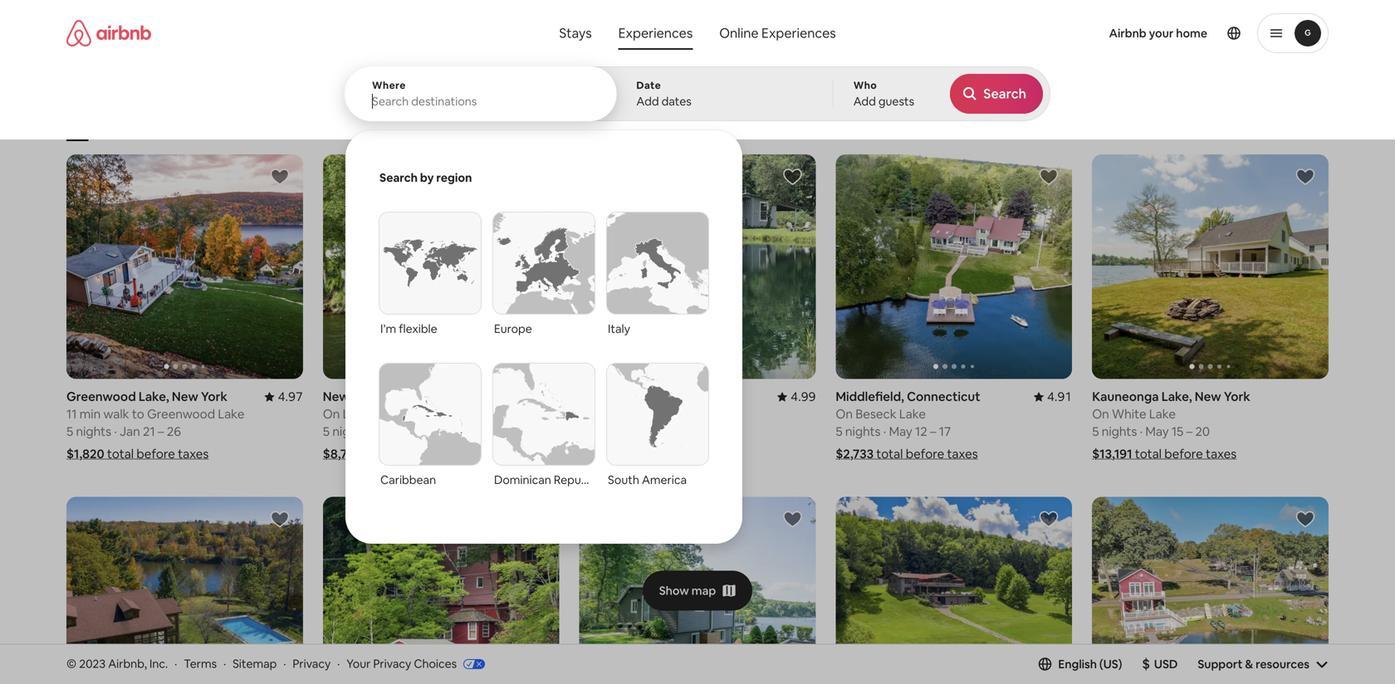 Task type: locate. For each thing, give the bounding box(es) containing it.
5 nights up $8,787 at the left bottom of the page
[[323, 424, 368, 440]]

2 on from the left
[[836, 406, 853, 422]]

total up south
[[615, 446, 642, 462]]

by
[[420, 170, 434, 185]]

taxes inside the middlefield, connecticut on beseck lake 5 nights · may 12 – 17 $2,733 total before taxes
[[947, 446, 978, 462]]

16
[[402, 424, 415, 440], [659, 424, 671, 440]]

· left privacy link
[[283, 657, 286, 672]]

on inside 'kauneonga lake, new york on white lake 5 nights · may 15 – 20 $13,191 total before taxes'
[[1093, 406, 1110, 422]]

your
[[1149, 26, 1174, 41]]

add to wishlist: swan lake, new york image
[[270, 510, 290, 530]]

total
[[107, 446, 134, 462], [364, 446, 391, 462], [877, 446, 903, 462], [615, 446, 642, 462], [1135, 446, 1162, 462]]

taxes down 17
[[947, 446, 978, 462]]

region
[[436, 170, 472, 185]]

connecticut up 'candlewood'
[[405, 389, 479, 405]]

2 5 from the left
[[323, 424, 330, 440]]

privacy link
[[293, 657, 331, 672]]

3 5 from the left
[[836, 424, 843, 440]]

before
[[137, 446, 175, 462], [393, 446, 432, 462], [906, 446, 945, 462], [645, 446, 683, 462], [1165, 446, 1204, 462]]

2 – from the left
[[417, 424, 424, 440]]

1 taxes from the left
[[178, 446, 209, 462]]

2 york from the left
[[669, 389, 696, 405]]

nights down miles
[[589, 424, 624, 440]]

before down may 16 – 21
[[645, 446, 683, 462]]

lake, for kauneonga
[[1162, 389, 1193, 405]]

on inside the middlefield, connecticut on beseck lake 5 nights · may 12 – 17 $2,733 total before taxes
[[836, 406, 853, 422]]

what can we help you find? tab list
[[546, 17, 706, 50]]

show map button
[[643, 571, 753, 611]]

2 5 nights from the left
[[580, 424, 624, 440]]

taxes down 26
[[178, 446, 209, 462]]

taxes down 20
[[1206, 446, 1237, 462]]

– up '$1,113 total before taxes' in the bottom of the page
[[674, 424, 680, 440]]

english (us)
[[1059, 657, 1123, 672]]

search by region
[[380, 170, 472, 185]]

$2,733
[[836, 446, 874, 462]]

show map
[[659, 584, 716, 599]]

– down 'candlewood'
[[417, 424, 424, 440]]

1 16 from the left
[[402, 424, 415, 440]]

2 16 from the left
[[659, 424, 671, 440]]

lake, up "15"
[[1162, 389, 1193, 405]]

add to wishlist: greenwood lake, new york image
[[270, 167, 290, 187]]

3 – from the left
[[930, 424, 937, 440]]

nights down white
[[1102, 424, 1138, 440]]

airbnb your home
[[1110, 26, 1208, 41]]

3 york from the left
[[1224, 389, 1251, 405]]

5 nights from the left
[[1102, 424, 1138, 440]]

· down the beseck
[[884, 424, 887, 440]]

4.97 out of 5 average rating image
[[265, 389, 303, 405]]

3 nights from the left
[[846, 424, 881, 440]]

1 horizontal spatial york
[[669, 389, 696, 405]]

· inside 'kauneonga lake, new york on white lake 5 nights · may 15 – 20 $13,191 total before taxes'
[[1140, 424, 1143, 440]]

taxes down may 16 – 21
[[686, 446, 717, 462]]

0 horizontal spatial privacy
[[293, 657, 331, 672]]

new up away
[[640, 389, 666, 405]]

add to wishlist: middlefield, connecticut image
[[1039, 167, 1059, 187]]

terms link
[[184, 657, 217, 672]]

1 new from the left
[[172, 389, 198, 405]]

add to wishlist: lake huntington, new york image
[[1296, 510, 1316, 530]]

group
[[66, 76, 1044, 141], [66, 155, 303, 379], [323, 155, 560, 379], [580, 155, 816, 379], [836, 155, 1073, 379], [1093, 155, 1329, 379], [66, 497, 303, 685], [323, 497, 560, 685], [580, 497, 816, 685], [836, 497, 1073, 685], [1093, 497, 1329, 685]]

terms · sitemap · privacy ·
[[184, 657, 340, 672]]

experiences up 'date'
[[619, 25, 693, 42]]

·
[[114, 424, 117, 440], [884, 424, 887, 440], [1140, 424, 1143, 440], [175, 657, 177, 672], [223, 657, 226, 672], [283, 657, 286, 672], [337, 657, 340, 672]]

callicoon,
[[580, 389, 637, 405]]

add inside 'who add guests'
[[854, 94, 876, 109]]

1 5 nights from the left
[[323, 424, 368, 440]]

1 horizontal spatial add
[[854, 94, 876, 109]]

callicoon, new york 67 miles away
[[580, 389, 696, 422]]

5 down 67
[[580, 424, 586, 440]]

experiences button
[[605, 17, 706, 50]]

1 before from the left
[[137, 446, 175, 462]]

· left jan
[[114, 424, 117, 440]]

5 up $2,733
[[836, 424, 843, 440]]

online
[[720, 25, 759, 42]]

ski-
[[509, 116, 527, 129]]

0 horizontal spatial 5 nights
[[323, 424, 368, 440]]

1 horizontal spatial lake,
[[1162, 389, 1193, 405]]

lake inside the middlefield, connecticut on beseck lake 5 nights · may 12 – 17 $2,733 total before taxes
[[900, 406, 926, 422]]

home
[[1177, 26, 1208, 41]]

i'm
[[380, 322, 396, 336]]

profile element
[[864, 0, 1329, 66]]

trending
[[907, 116, 949, 129]]

may down away
[[633, 424, 656, 440]]

1 horizontal spatial 21
[[426, 424, 439, 440]]

5 before from the left
[[1165, 446, 1204, 462]]

date add dates
[[637, 79, 692, 109]]

– left 17
[[930, 424, 937, 440]]

1 horizontal spatial 16
[[659, 424, 671, 440]]

3 total from the left
[[877, 446, 903, 462]]

16 down 'candlewood'
[[402, 424, 415, 440]]

amazing
[[655, 116, 697, 129]]

1 5 from the left
[[66, 424, 73, 440]]

nights
[[76, 424, 111, 440], [333, 424, 368, 440], [846, 424, 881, 440], [589, 424, 624, 440], [1102, 424, 1138, 440]]

york inside callicoon, new york 67 miles away
[[669, 389, 696, 405]]

2 horizontal spatial may
[[1146, 424, 1169, 440]]

1 add from the left
[[637, 94, 659, 109]]

1 21 from the left
[[143, 424, 155, 440]]

add inside date add dates
[[637, 94, 659, 109]]

connecticut up 17
[[907, 389, 981, 405]]

who add guests
[[854, 79, 915, 109]]

may left "15"
[[1146, 424, 1169, 440]]

before down 26
[[137, 446, 175, 462]]

3 lake from the left
[[900, 406, 926, 422]]

5 up $13,191
[[1093, 424, 1099, 440]]

1 connecticut from the left
[[405, 389, 479, 405]]

on down middlefield,
[[836, 406, 853, 422]]

0 horizontal spatial lake,
[[139, 389, 169, 405]]

5 down 11
[[66, 424, 73, 440]]

1 york from the left
[[201, 389, 228, 405]]

connecticut
[[405, 389, 479, 405], [907, 389, 981, 405]]

&
[[1246, 657, 1254, 672]]

2 lake, from the left
[[1162, 389, 1193, 405]]

group containing amazing views
[[66, 76, 1044, 141]]

taxes down the dec 16 – 21
[[435, 446, 466, 462]]

1 experiences from the left
[[619, 25, 693, 42]]

caribbean
[[380, 473, 436, 488]]

· down white
[[1140, 424, 1143, 440]]

add down the who
[[854, 94, 876, 109]]

3 new from the left
[[640, 389, 666, 405]]

©
[[66, 657, 77, 672]]

total down jan
[[107, 446, 134, 462]]

luxe
[[990, 116, 1012, 129]]

1 lake, from the left
[[139, 389, 169, 405]]

york for greenwood lake, new york 11 min walk to greenwood lake 5 nights · jan 21 – 26 $1,820 total before taxes
[[201, 389, 228, 405]]

– left 26
[[158, 424, 164, 440]]

cabins
[[443, 116, 475, 129]]

0 vertical spatial greenwood
[[66, 389, 136, 405]]

5 nights down miles
[[580, 424, 624, 440]]

connecticut inside the middlefield, connecticut on beseck lake 5 nights · may 12 – 17 $2,733 total before taxes
[[907, 389, 981, 405]]

new inside 'kauneonga lake, new york on white lake 5 nights · may 15 – 20 $13,191 total before taxes'
[[1195, 389, 1222, 405]]

nights inside 'greenwood lake, new york 11 min walk to greenwood lake 5 nights · jan 21 – 26 $1,820 total before taxes'
[[76, 424, 111, 440]]

new left 'fairfield,'
[[323, 389, 349, 405]]

before down 12 at the right
[[906, 446, 945, 462]]

2 horizontal spatial 21
[[683, 424, 695, 440]]

0 horizontal spatial may
[[633, 424, 656, 440]]

$13,191
[[1093, 446, 1133, 462]]

4 5 from the left
[[580, 424, 586, 440]]

total right $13,191
[[1135, 446, 1162, 462]]

total down dec
[[364, 446, 391, 462]]

11
[[66, 406, 77, 422]]

21 for 67 miles away
[[683, 424, 695, 440]]

lake, inside 'kauneonga lake, new york on white lake 5 nights · may 15 – 20 $13,191 total before taxes'
[[1162, 389, 1193, 405]]

1 may from the left
[[889, 424, 913, 440]]

your privacy choices link
[[347, 657, 485, 673]]

new up 26
[[172, 389, 198, 405]]

greenwood
[[66, 389, 136, 405], [147, 406, 215, 422]]

privacy left your
[[293, 657, 331, 672]]

(us)
[[1100, 657, 1123, 672]]

english
[[1059, 657, 1097, 672]]

may left 12 at the right
[[889, 424, 913, 440]]

total right $2,733
[[877, 446, 903, 462]]

2 may from the left
[[633, 424, 656, 440]]

21 for on lake candlewood
[[426, 424, 439, 440]]

· right 'inc.'
[[175, 657, 177, 672]]

greenwood up 26
[[147, 406, 215, 422]]

1 nights from the left
[[76, 424, 111, 440]]

3 taxes from the left
[[947, 446, 978, 462]]

resources
[[1256, 657, 1310, 672]]

0 horizontal spatial york
[[201, 389, 228, 405]]

york inside 'kauneonga lake, new york on white lake 5 nights · may 15 – 20 $13,191 total before taxes'
[[1224, 389, 1251, 405]]

nights up $8,787 at the left bottom of the page
[[333, 424, 368, 440]]

on up $8,787 at the left bottom of the page
[[323, 406, 340, 422]]

connecticut inside new fairfield, connecticut on lake candlewood
[[405, 389, 479, 405]]

1 on from the left
[[323, 406, 340, 422]]

tiny
[[752, 116, 771, 129]]

0 horizontal spatial 21
[[143, 424, 155, 440]]

lake inside 'greenwood lake, new york 11 min walk to greenwood lake 5 nights · jan 21 – 26 $1,820 total before taxes'
[[218, 406, 245, 422]]

0 horizontal spatial on
[[323, 406, 340, 422]]

4.97
[[278, 389, 303, 405]]

taxes inside 'kauneonga lake, new york on white lake 5 nights · may 15 – 20 $13,191 total before taxes'
[[1206, 446, 1237, 462]]

york
[[201, 389, 228, 405], [669, 389, 696, 405], [1224, 389, 1251, 405]]

2 horizontal spatial york
[[1224, 389, 1251, 405]]

3 before from the left
[[906, 446, 945, 462]]

– inside 'kauneonga lake, new york on white lake 5 nights · may 15 – 20 $13,191 total before taxes'
[[1187, 424, 1193, 440]]

· left your
[[337, 657, 340, 672]]

21 right jan
[[143, 424, 155, 440]]

16 for dec
[[402, 424, 415, 440]]

on
[[323, 406, 340, 422], [836, 406, 853, 422], [1093, 406, 1110, 422]]

may
[[889, 424, 913, 440], [633, 424, 656, 440], [1146, 424, 1169, 440]]

$ usd
[[1143, 656, 1178, 673]]

5 up $8,787 at the left bottom of the page
[[323, 424, 330, 440]]

south
[[608, 473, 640, 488]]

experiences right online
[[762, 25, 836, 42]]

walk
[[103, 406, 129, 422]]

lake, inside 'greenwood lake, new york 11 min walk to greenwood lake 5 nights · jan 21 – 26 $1,820 total before taxes'
[[139, 389, 169, 405]]

5 total from the left
[[1135, 446, 1162, 462]]

candlewood
[[372, 406, 445, 422]]

1 vertical spatial greenwood
[[147, 406, 215, 422]]

privacy right your
[[373, 657, 411, 672]]

3 21 from the left
[[683, 424, 695, 440]]

4 lake from the left
[[1150, 406, 1176, 422]]

fairfield,
[[352, 389, 402, 405]]

greenwood up min
[[66, 389, 136, 405]]

guests
[[879, 94, 915, 109]]

16 for may
[[659, 424, 671, 440]]

21 down 'candlewood'
[[426, 424, 439, 440]]

2 nights from the left
[[333, 424, 368, 440]]

1 horizontal spatial may
[[889, 424, 913, 440]]

5 – from the left
[[1187, 424, 1193, 440]]

2 taxes from the left
[[435, 446, 466, 462]]

2 connecticut from the left
[[907, 389, 981, 405]]

5 5 from the left
[[1093, 424, 1099, 440]]

before down "15"
[[1165, 446, 1204, 462]]

0 horizontal spatial connecticut
[[405, 389, 479, 405]]

2 add from the left
[[854, 94, 876, 109]]

3 on from the left
[[1093, 406, 1110, 422]]

on left white
[[1093, 406, 1110, 422]]

2 before from the left
[[393, 446, 432, 462]]

2 lake from the left
[[343, 406, 369, 422]]

67
[[580, 406, 594, 422]]

1 – from the left
[[158, 424, 164, 440]]

taxes
[[178, 446, 209, 462], [435, 446, 466, 462], [947, 446, 978, 462], [686, 446, 717, 462], [1206, 446, 1237, 462]]

add for add dates
[[637, 94, 659, 109]]

views
[[699, 116, 725, 129]]

1 horizontal spatial on
[[836, 406, 853, 422]]

1 horizontal spatial connecticut
[[907, 389, 981, 405]]

1 horizontal spatial 5 nights
[[580, 424, 624, 440]]

dominican republic
[[494, 473, 600, 488]]

2 21 from the left
[[426, 424, 439, 440]]

21 up '$1,113 total before taxes' in the bottom of the page
[[683, 424, 695, 440]]

creative
[[261, 116, 301, 129]]

1 horizontal spatial privacy
[[373, 657, 411, 672]]

new up 20
[[1195, 389, 1222, 405]]

white
[[1112, 406, 1147, 422]]

None search field
[[345, 0, 1051, 544]]

5 nights for $8,787
[[323, 424, 368, 440]]

nights down the beseck
[[846, 424, 881, 440]]

· inside the middlefield, connecticut on beseck lake 5 nights · may 12 – 17 $2,733 total before taxes
[[884, 424, 887, 440]]

2 new from the left
[[323, 389, 349, 405]]

16 up '$1,113 total before taxes' in the bottom of the page
[[659, 424, 671, 440]]

nights down min
[[76, 424, 111, 440]]

1 total from the left
[[107, 446, 134, 462]]

privacy
[[293, 657, 331, 672], [373, 657, 411, 672]]

1 horizontal spatial experiences
[[762, 25, 836, 42]]

new
[[172, 389, 198, 405], [323, 389, 349, 405], [640, 389, 666, 405], [1195, 389, 1222, 405]]

who
[[854, 79, 878, 92]]

0 horizontal spatial experiences
[[619, 25, 693, 42]]

4 total from the left
[[615, 446, 642, 462]]

4 new from the left
[[1195, 389, 1222, 405]]

0 horizontal spatial 16
[[402, 424, 415, 440]]

0 horizontal spatial add
[[637, 94, 659, 109]]

lake, up to
[[139, 389, 169, 405]]

4 nights from the left
[[589, 424, 624, 440]]

omg!
[[842, 116, 868, 129]]

lake
[[218, 406, 245, 422], [343, 406, 369, 422], [900, 406, 926, 422], [1150, 406, 1176, 422]]

york for kauneonga lake, new york on white lake 5 nights · may 15 – 20 $13,191 total before taxes
[[1224, 389, 1251, 405]]

– right "15"
[[1187, 424, 1193, 440]]

i'm flexible
[[380, 322, 437, 336]]

5 taxes from the left
[[1206, 446, 1237, 462]]

may inside the middlefield, connecticut on beseck lake 5 nights · may 12 – 17 $2,733 total before taxes
[[889, 424, 913, 440]]

1 lake from the left
[[218, 406, 245, 422]]

lake inside new fairfield, connecticut on lake candlewood
[[343, 406, 369, 422]]

york inside 'greenwood lake, new york 11 min walk to greenwood lake 5 nights · jan 21 – 26 $1,820 total before taxes'
[[201, 389, 228, 405]]

3 may from the left
[[1146, 424, 1169, 440]]

add down 'date'
[[637, 94, 659, 109]]

before down the dec 16 – 21
[[393, 446, 432, 462]]

2 horizontal spatial on
[[1093, 406, 1110, 422]]



Task type: vqa. For each thing, say whether or not it's contained in the screenshot.
Beds within Rio Medina, Texas 5 beds $300 night · $470 total
no



Task type: describe. For each thing, give the bounding box(es) containing it.
republic
[[554, 473, 600, 488]]

new inside callicoon, new york 67 miles away
[[640, 389, 666, 405]]

$1,113
[[580, 446, 612, 462]]

stays
[[559, 25, 592, 42]]

golfing
[[368, 116, 403, 129]]

middlefield, connecticut on beseck lake 5 nights · may 12 – 17 $2,733 total before taxes
[[836, 389, 981, 462]]

4.99
[[791, 389, 816, 405]]

4.91 out of 5 average rating image
[[1034, 389, 1073, 405]]

12
[[916, 424, 928, 440]]

jan
[[120, 424, 140, 440]]

21 inside 'greenwood lake, new york 11 min walk to greenwood lake 5 nights · jan 21 – 26 $1,820 total before taxes'
[[143, 424, 155, 440]]

26
[[167, 424, 181, 440]]

stays button
[[546, 17, 605, 50]]

away
[[629, 406, 658, 422]]

airbnb
[[1110, 26, 1147, 41]]

5 inside 'greenwood lake, new york 11 min walk to greenwood lake 5 nights · jan 21 – 26 $1,820 total before taxes'
[[66, 424, 73, 440]]

2 total from the left
[[364, 446, 391, 462]]

support
[[1198, 657, 1243, 672]]

add to wishlist: callicoon, new york image
[[783, 167, 803, 187]]

2 experiences from the left
[[762, 25, 836, 42]]

may inside 'kauneonga lake, new york on white lake 5 nights · may 15 – 20 $13,191 total before taxes'
[[1146, 424, 1169, 440]]

total inside 'greenwood lake, new york 11 min walk to greenwood lake 5 nights · jan 21 – 26 $1,820 total before taxes'
[[107, 446, 134, 462]]

europe
[[494, 322, 532, 336]]

mansions
[[583, 116, 627, 129]]

taxes inside 'greenwood lake, new york 11 min walk to greenwood lake 5 nights · jan 21 – 26 $1,820 total before taxes'
[[178, 446, 209, 462]]

$1,113 total before taxes
[[580, 446, 717, 462]]

5 nights for $1,113
[[580, 424, 624, 440]]

greenwood lake, new york 11 min walk to greenwood lake 5 nights · jan 21 – 26 $1,820 total before taxes
[[66, 389, 245, 462]]

your privacy choices
[[347, 657, 457, 672]]

on inside new fairfield, connecticut on lake candlewood
[[323, 406, 340, 422]]

your
[[347, 657, 371, 672]]

new inside new fairfield, connecticut on lake candlewood
[[323, 389, 349, 405]]

tiny homes
[[752, 116, 805, 129]]

experiences tab panel
[[345, 66, 1051, 544]]

· right terms
[[223, 657, 226, 672]]

english (us) button
[[1039, 657, 1123, 672]]

ski-in/out
[[509, 116, 555, 129]]

nights inside the middlefield, connecticut on beseck lake 5 nights · may 12 – 17 $2,733 total before taxes
[[846, 424, 881, 440]]

in/out
[[527, 116, 555, 129]]

4.91
[[1048, 389, 1073, 405]]

date
[[637, 79, 661, 92]]

map
[[692, 584, 716, 599]]

5 inside the middlefield, connecticut on beseck lake 5 nights · may 12 – 17 $2,733 total before taxes
[[836, 424, 843, 440]]

– inside the middlefield, connecticut on beseck lake 5 nights · may 12 – 17 $2,733 total before taxes
[[930, 424, 937, 440]]

Where field
[[372, 94, 589, 109]]

show
[[659, 584, 689, 599]]

4 taxes from the left
[[686, 446, 717, 462]]

nights inside 'kauneonga lake, new york on white lake 5 nights · may 15 – 20 $13,191 total before taxes'
[[1102, 424, 1138, 440]]

total inside the middlefield, connecticut on beseck lake 5 nights · may 12 – 17 $2,733 total before taxes
[[877, 446, 903, 462]]

lake, for greenwood
[[139, 389, 169, 405]]

add to wishlist: hortonville, new york image
[[1039, 510, 1059, 530]]

support & resources button
[[1198, 657, 1329, 672]]

where
[[372, 79, 406, 92]]

beseck
[[856, 406, 897, 422]]

5 inside 'kauneonga lake, new york on white lake 5 nights · may 15 – 20 $13,191 total before taxes'
[[1093, 424, 1099, 440]]

new fairfield, connecticut on lake candlewood
[[323, 389, 479, 422]]

1 horizontal spatial greenwood
[[147, 406, 215, 422]]

support & resources
[[1198, 657, 1310, 672]]

sitemap link
[[233, 657, 277, 672]]

miles
[[596, 406, 626, 422]]

amazing views
[[655, 116, 725, 129]]

$
[[1143, 656, 1151, 673]]

$8,787 total before taxes
[[323, 446, 466, 462]]

2023
[[79, 657, 106, 672]]

terms
[[184, 657, 217, 672]]

before inside 'greenwood lake, new york 11 min walk to greenwood lake 5 nights · jan 21 – 26 $1,820 total before taxes'
[[137, 446, 175, 462]]

before inside 'kauneonga lake, new york on white lake 5 nights · may 15 – 20 $13,191 total before taxes'
[[1165, 446, 1204, 462]]

search
[[380, 170, 418, 185]]

dec 16 – 21
[[376, 424, 439, 440]]

inc.
[[150, 657, 168, 672]]

0 horizontal spatial greenwood
[[66, 389, 136, 405]]

dominican
[[494, 473, 551, 488]]

lake inside 'kauneonga lake, new york on white lake 5 nights · may 15 – 20 $13,191 total before taxes'
[[1150, 406, 1176, 422]]

2 privacy from the left
[[373, 657, 411, 672]]

– inside 'greenwood lake, new york 11 min walk to greenwood lake 5 nights · jan 21 – 26 $1,820 total before taxes'
[[158, 424, 164, 440]]

to
[[132, 406, 144, 422]]

dec
[[376, 424, 400, 440]]

spaces
[[303, 116, 336, 129]]

4 – from the left
[[674, 424, 680, 440]]

experiences inside button
[[619, 25, 693, 42]]

before inside the middlefield, connecticut on beseck lake 5 nights · may 12 – 17 $2,733 total before taxes
[[906, 446, 945, 462]]

© 2023 airbnb, inc. ·
[[66, 657, 177, 672]]

1 privacy from the left
[[293, 657, 331, 672]]

$1,820
[[66, 446, 104, 462]]

airbnb,
[[108, 657, 147, 672]]

south america
[[608, 473, 687, 488]]

17
[[939, 424, 951, 440]]

add to wishlist: putnam valley, new york image
[[783, 510, 803, 530]]

sitemap
[[233, 657, 277, 672]]

online experiences link
[[706, 17, 850, 50]]

none search field containing stays
[[345, 0, 1051, 544]]

new inside 'greenwood lake, new york 11 min walk to greenwood lake 5 nights · jan 21 – 26 $1,820 total before taxes'
[[172, 389, 198, 405]]

$8,787
[[323, 446, 361, 462]]

flexible
[[399, 322, 437, 336]]

kauneonga lake, new york on white lake 5 nights · may 15 – 20 $13,191 total before taxes
[[1093, 389, 1251, 462]]

homes
[[773, 116, 805, 129]]

airbnb your home link
[[1100, 16, 1218, 51]]

choices
[[414, 657, 457, 672]]

dates
[[662, 94, 692, 109]]

creative spaces
[[261, 116, 336, 129]]

add for add guests
[[854, 94, 876, 109]]

4 before from the left
[[645, 446, 683, 462]]

4.99 out of 5 average rating image
[[778, 389, 816, 405]]

italy
[[608, 322, 630, 336]]

min
[[80, 406, 101, 422]]

· inside 'greenwood lake, new york 11 min walk to greenwood lake 5 nights · jan 21 – 26 $1,820 total before taxes'
[[114, 424, 117, 440]]

usd
[[1155, 657, 1178, 672]]

total inside 'kauneonga lake, new york on white lake 5 nights · may 15 – 20 $13,191 total before taxes'
[[1135, 446, 1162, 462]]

add to wishlist: kauneonga lake, new york image
[[1296, 167, 1316, 187]]

may 16 – 21
[[633, 424, 695, 440]]

display total before taxes switch
[[1285, 99, 1315, 119]]



